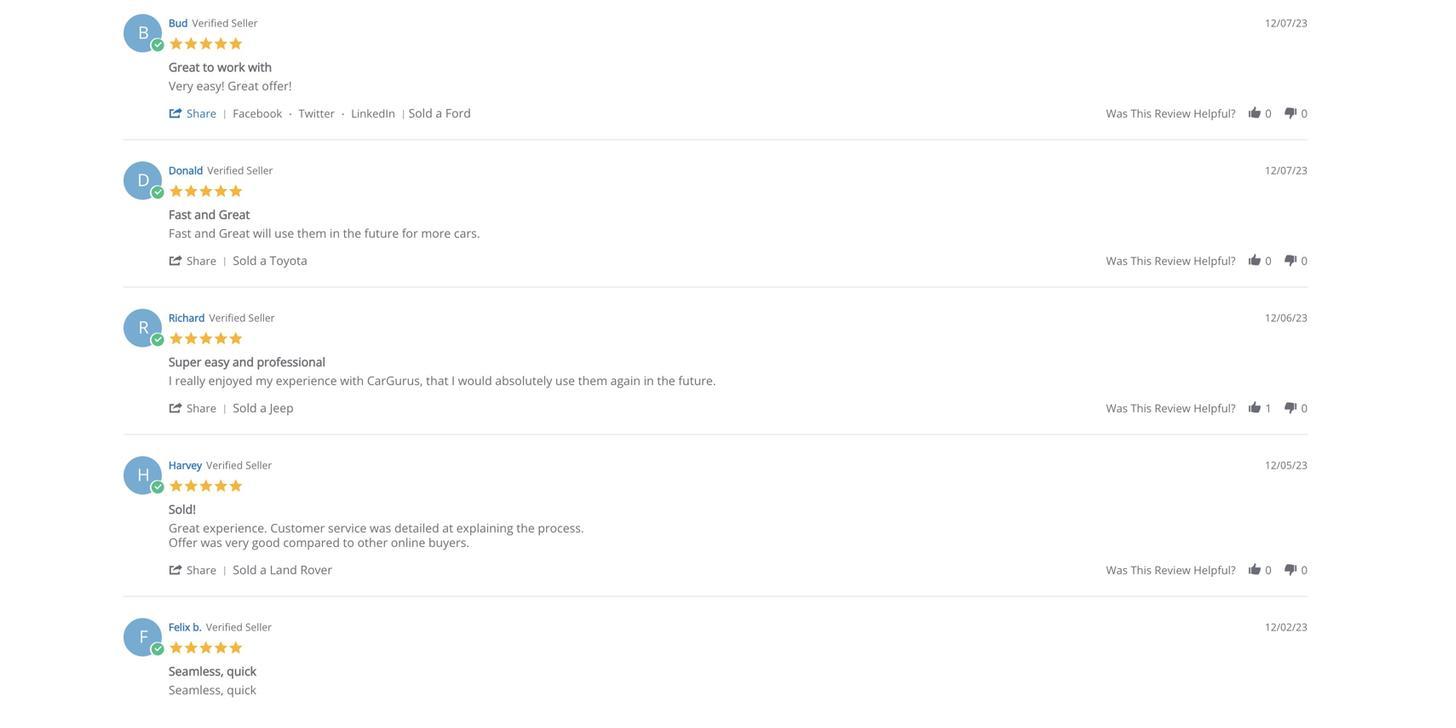 Task type: vqa. For each thing, say whether or not it's contained in the screenshot.
6.2L
no



Task type: describe. For each thing, give the bounding box(es) containing it.
linkedin link
[[351, 105, 395, 121]]

r
[[138, 315, 149, 339]]

that
[[426, 372, 449, 389]]

super
[[169, 354, 201, 370]]

1 quick from the top
[[227, 663, 257, 679]]

detailed
[[394, 520, 439, 536]]

list containing facebook
[[233, 105, 409, 121]]

seller for b
[[231, 16, 258, 30]]

group for r
[[1106, 400, 1308, 416]]

review for r
[[1155, 400, 1191, 416]]

verified for r
[[209, 311, 246, 325]]

sold for h
[[233, 562, 257, 578]]

this for h
[[1131, 562, 1152, 578]]

vote down review by harvey on  5 dec 2023 image
[[1284, 562, 1298, 577]]

group for d
[[1106, 253, 1308, 268]]

2 quick from the top
[[227, 682, 257, 698]]

1 i from the left
[[169, 372, 172, 389]]

vote down review by bud on  7 dec 2023 image
[[1284, 106, 1298, 121]]

group for b
[[1106, 106, 1308, 121]]

share for d
[[187, 253, 216, 268]]

circle checkmark image for f
[[150, 642, 165, 657]]

compared
[[283, 534, 340, 550]]

twitter link
[[299, 105, 335, 121]]

great up "very"
[[169, 59, 200, 75]]

professional
[[257, 354, 326, 370]]

cargurus,
[[367, 372, 423, 389]]

customer
[[270, 520, 325, 536]]

absolutely
[[495, 372, 552, 389]]

b.
[[193, 620, 202, 634]]

sold a jeep
[[233, 400, 294, 416]]

sold! great experience. customer service was detailed at explaining the process. offer was very good compared to other online buyers.
[[169, 501, 584, 550]]

1 share from the top
[[187, 106, 216, 121]]

circle checkmark image for r
[[150, 333, 165, 348]]

use inside super easy and professional i really enjoyed my experience with cargurus, that i would absolutely use them again in the future.
[[555, 372, 575, 389]]

for
[[402, 225, 418, 241]]

vote up review by harvey on  5 dec 2023 image
[[1248, 562, 1263, 577]]

felix b. verified seller
[[169, 620, 272, 634]]

seamless, quick seamless, quick
[[169, 663, 257, 698]]

donald
[[169, 163, 203, 177]]

12/06/23
[[1265, 311, 1308, 325]]

them inside super easy and professional i really enjoyed my experience with cargurus, that i would absolutely use them again in the future.
[[578, 372, 608, 389]]

sold a ford
[[409, 105, 471, 121]]

donald verified seller
[[169, 163, 273, 177]]

review for h
[[1155, 562, 1191, 578]]

very
[[169, 78, 193, 94]]

land
[[270, 562, 297, 578]]

process.
[[538, 520, 584, 536]]

helpful? for r
[[1194, 400, 1236, 416]]

review date 12/06/23 element
[[1265, 311, 1308, 325]]

review date 12/07/23 element for d
[[1265, 163, 1308, 178]]

online
[[391, 534, 425, 550]]

easy!
[[196, 78, 225, 94]]

a for b
[[436, 105, 442, 121]]

facebook list item
[[233, 105, 299, 121]]

future
[[364, 225, 399, 241]]

was this review helpful? for h
[[1106, 562, 1236, 578]]

circle checkmark image for h
[[150, 480, 165, 495]]

rover
[[300, 562, 332, 578]]

vote down review by richard on  6 dec 2023 image
[[1284, 400, 1298, 415]]

verified for b
[[192, 16, 229, 30]]

with inside super easy and professional i really enjoyed my experience with cargurus, that i would absolutely use them again in the future.
[[340, 372, 364, 389]]

share button for r
[[169, 400, 233, 416]]

was this review helpful? for d
[[1106, 253, 1236, 268]]

to inside sold! great experience. customer service was detailed at explaining the process. offer was very good compared to other online buyers.
[[343, 534, 354, 550]]

f
[[139, 625, 148, 648]]

great down work
[[228, 78, 259, 94]]

d
[[137, 168, 150, 191]]

harvey verified seller
[[169, 458, 272, 472]]

in inside fast and great fast and great will use them in the future for more cars.
[[330, 225, 340, 241]]

offer!
[[262, 78, 292, 94]]

a for r
[[260, 400, 267, 416]]

great down donald verified seller
[[219, 206, 250, 222]]

jeep
[[270, 400, 294, 416]]

enjoyed
[[208, 372, 253, 389]]

0 right vote up review by donald on  7 dec 2023 icon
[[1266, 253, 1272, 268]]

0 right vote up review by harvey on  5 dec 2023 icon at the bottom
[[1266, 562, 1272, 578]]

facebook
[[233, 106, 282, 121]]

h
[[137, 463, 150, 486]]

seller for d
[[247, 163, 273, 177]]

harvey
[[169, 458, 202, 472]]

circle checkmark image for b
[[150, 38, 165, 53]]

very
[[225, 534, 249, 550]]

2 fast from the top
[[169, 225, 191, 241]]

12/07/23 for d
[[1265, 163, 1308, 177]]

with inside great to work with very easy! great offer!
[[248, 59, 272, 75]]

experience
[[276, 372, 337, 389]]

dot image for twitter
[[338, 109, 348, 120]]

the inside fast and great fast and great will use them in the future for more cars.
[[343, 225, 361, 241]]

share image for h
[[169, 562, 184, 577]]

really
[[175, 372, 205, 389]]

12/05/23
[[1265, 458, 1308, 472]]

seperator image for r
[[220, 404, 230, 415]]

12/02/23
[[1265, 620, 1308, 634]]

twitter
[[299, 106, 335, 121]]

share button for h
[[169, 562, 233, 578]]

work
[[217, 59, 245, 75]]

easy
[[205, 354, 230, 370]]

1 share button from the top
[[169, 105, 233, 121]]

2 seamless, from the top
[[169, 682, 224, 698]]

twitter list item
[[299, 105, 351, 121]]

verified right b.
[[206, 620, 243, 634]]

dot image for facebook
[[285, 109, 296, 120]]

the inside super easy and professional i really enjoyed my experience with cargurus, that i would absolutely use them again in the future.
[[657, 372, 676, 389]]

seamless, quick heading
[[169, 663, 257, 683]]

offer
[[169, 534, 198, 550]]

verified for d
[[207, 163, 244, 177]]

0 right vote down review by bud on  7 dec 2023 image
[[1302, 106, 1308, 121]]

review date 12/05/23 element
[[1265, 458, 1308, 472]]

a for h
[[260, 562, 267, 578]]

1 vertical spatial and
[[195, 225, 216, 241]]



Task type: locate. For each thing, give the bounding box(es) containing it.
1 vertical spatial use
[[555, 372, 575, 389]]

star image
[[169, 36, 184, 51], [184, 36, 199, 51], [199, 36, 213, 51], [199, 184, 213, 199], [228, 184, 243, 199], [184, 331, 199, 346], [199, 331, 213, 346], [213, 331, 228, 346], [169, 478, 184, 493], [184, 478, 199, 493], [199, 478, 213, 493], [213, 478, 228, 493], [228, 478, 243, 493], [199, 640, 213, 655], [228, 640, 243, 655]]

1 helpful? from the top
[[1194, 106, 1236, 121]]

and down donald verified seller
[[195, 206, 216, 222]]

cars.
[[454, 225, 480, 241]]

helpful? left vote up review by harvey on  5 dec 2023 icon at the bottom
[[1194, 562, 1236, 578]]

was right service
[[370, 520, 391, 536]]

seperator image
[[220, 257, 230, 267], [220, 404, 230, 415], [220, 566, 230, 576]]

was for r
[[1106, 400, 1128, 416]]

3 share from the top
[[187, 400, 216, 416]]

more
[[421, 225, 451, 241]]

2 group from the top
[[1106, 253, 1308, 268]]

1 horizontal spatial with
[[340, 372, 364, 389]]

0 horizontal spatial with
[[248, 59, 272, 75]]

seperator image for h
[[220, 566, 230, 576]]

list
[[233, 105, 409, 121]]

sold a land rover
[[233, 562, 332, 578]]

sold left ford
[[409, 105, 433, 121]]

review left vote up review by harvey on  5 dec 2023 icon at the bottom
[[1155, 562, 1191, 578]]

great to work with very easy! great offer!
[[169, 59, 292, 94]]

seller down 'facebook'
[[247, 163, 273, 177]]

3 review from the top
[[1155, 400, 1191, 416]]

share image
[[169, 106, 184, 121], [169, 253, 184, 268], [169, 400, 184, 415], [169, 562, 184, 577]]

review
[[1155, 106, 1191, 121], [1155, 253, 1191, 268], [1155, 400, 1191, 416], [1155, 562, 1191, 578]]

sold a toyota
[[233, 252, 308, 268]]

share down the really
[[187, 400, 216, 416]]

fast and great fast and great will use them in the future for more cars.
[[169, 206, 480, 241]]

seller down sold a jeep in the bottom left of the page
[[246, 458, 272, 472]]

share button
[[169, 105, 233, 121], [169, 252, 233, 268], [169, 400, 233, 416], [169, 562, 233, 578]]

seperator image for d
[[220, 257, 230, 267]]

sold
[[409, 105, 433, 121], [233, 252, 257, 268], [233, 400, 257, 416], [233, 562, 257, 578]]

share image down fast and great heading
[[169, 253, 184, 268]]

2 vertical spatial circle checkmark image
[[150, 642, 165, 657]]

4 was from the top
[[1106, 562, 1128, 578]]

share button down offer
[[169, 562, 233, 578]]

circle checkmark image right f
[[150, 642, 165, 657]]

vote up review by bud on  7 dec 2023 image
[[1248, 106, 1263, 121]]

in left future
[[330, 225, 340, 241]]

0 horizontal spatial to
[[203, 59, 214, 75]]

1 vertical spatial seperator image
[[220, 404, 230, 415]]

dot image inside facebook list item
[[285, 109, 296, 120]]

would
[[458, 372, 492, 389]]

the left process.
[[517, 520, 535, 536]]

12/07/23
[[1265, 16, 1308, 30], [1265, 163, 1308, 177]]

seperator image down enjoyed
[[220, 404, 230, 415]]

vote down review by donald on  7 dec 2023 image
[[1284, 253, 1298, 268]]

richard
[[169, 311, 205, 325]]

in right again
[[644, 372, 654, 389]]

them up toyota
[[297, 225, 327, 241]]

1 vertical spatial circle checkmark image
[[150, 333, 165, 348]]

circle checkmark image
[[150, 185, 165, 200], [150, 480, 165, 495], [150, 642, 165, 657]]

in
[[330, 225, 340, 241], [644, 372, 654, 389]]

1 circle checkmark image from the top
[[150, 38, 165, 53]]

super easy and professional i really enjoyed my experience with cargurus, that i would absolutely use them again in the future.
[[169, 354, 716, 389]]

sold for r
[[233, 400, 257, 416]]

seperator image down very
[[220, 566, 230, 576]]

at
[[442, 520, 453, 536]]

2 share from the top
[[187, 253, 216, 268]]

0 vertical spatial quick
[[227, 663, 257, 679]]

1 vertical spatial 12/07/23
[[1265, 163, 1308, 177]]

use right absolutely
[[555, 372, 575, 389]]

1 review date 12/07/23 element from the top
[[1265, 16, 1308, 30]]

great down sold!
[[169, 520, 200, 536]]

again
[[611, 372, 641, 389]]

verified right richard
[[209, 311, 246, 325]]

buyers.
[[429, 534, 470, 550]]

0
[[1266, 106, 1272, 121], [1302, 106, 1308, 121], [1266, 253, 1272, 268], [1302, 253, 1308, 268], [1302, 400, 1308, 416], [1266, 562, 1272, 578], [1302, 562, 1308, 578]]

bud
[[169, 16, 188, 30]]

seller
[[231, 16, 258, 30], [247, 163, 273, 177], [248, 311, 275, 325], [246, 458, 272, 472], [245, 620, 272, 634]]

verified right harvey
[[206, 458, 243, 472]]

1 seperator image from the top
[[220, 257, 230, 267]]

2 seperator image from the left
[[398, 109, 409, 120]]

circle checkmark image right the h
[[150, 480, 165, 495]]

2 circle checkmark image from the top
[[150, 333, 165, 348]]

was this review helpful? left vote up review by donald on  7 dec 2023 icon
[[1106, 253, 1236, 268]]

was this review helpful? for r
[[1106, 400, 1236, 416]]

this
[[1131, 106, 1152, 121], [1131, 253, 1152, 268], [1131, 400, 1152, 416], [1131, 562, 1152, 578]]

share button down the really
[[169, 400, 233, 416]]

super easy and professional heading
[[169, 354, 326, 373]]

a
[[436, 105, 442, 121], [260, 252, 267, 268], [260, 400, 267, 416], [260, 562, 267, 578]]

1 horizontal spatial dot image
[[338, 109, 348, 120]]

share for h
[[187, 562, 216, 578]]

to left other
[[343, 534, 354, 550]]

review left vote up review by richard on  6 dec 2023 icon
[[1155, 400, 1191, 416]]

1 vertical spatial to
[[343, 534, 354, 550]]

to up easy!
[[203, 59, 214, 75]]

2 circle checkmark image from the top
[[150, 480, 165, 495]]

4 share image from the top
[[169, 562, 184, 577]]

2 share image from the top
[[169, 253, 184, 268]]

dot image right twitter
[[338, 109, 348, 120]]

share down offer
[[187, 562, 216, 578]]

seperator image down easy!
[[220, 109, 230, 120]]

1 horizontal spatial to
[[343, 534, 354, 550]]

sold down will at the top
[[233, 252, 257, 268]]

helpful? for h
[[1194, 562, 1236, 578]]

3 was from the top
[[1106, 400, 1128, 416]]

0 right vote down review by donald on  7 dec 2023 icon in the top of the page
[[1302, 253, 1308, 268]]

circle checkmark image right b
[[150, 38, 165, 53]]

3 was this review helpful? from the top
[[1106, 400, 1236, 416]]

vote up review by richard on  6 dec 2023 image
[[1248, 400, 1263, 415]]

i
[[169, 372, 172, 389], [452, 372, 455, 389]]

i right that
[[452, 372, 455, 389]]

0 vertical spatial seperator image
[[220, 257, 230, 267]]

1 seamless, from the top
[[169, 663, 224, 679]]

this for b
[[1131, 106, 1152, 121]]

use inside fast and great fast and great will use them in the future for more cars.
[[274, 225, 294, 241]]

seperator image left sold a toyota
[[220, 257, 230, 267]]

3 seperator image from the top
[[220, 566, 230, 576]]

1 fast from the top
[[169, 206, 191, 222]]

0 vertical spatial them
[[297, 225, 327, 241]]

1 vertical spatial with
[[340, 372, 364, 389]]

quick
[[227, 663, 257, 679], [227, 682, 257, 698]]

share image down "very"
[[169, 106, 184, 121]]

4 share button from the top
[[169, 562, 233, 578]]

1 horizontal spatial use
[[555, 372, 575, 389]]

12/07/23 for b
[[1265, 16, 1308, 30]]

star image
[[213, 36, 228, 51], [228, 36, 243, 51], [169, 184, 184, 199], [184, 184, 199, 199], [213, 184, 228, 199], [169, 331, 184, 346], [228, 331, 243, 346], [169, 640, 184, 655], [184, 640, 199, 655], [213, 640, 228, 655]]

experience.
[[203, 520, 267, 536]]

0 vertical spatial the
[[343, 225, 361, 241]]

0 horizontal spatial dot image
[[285, 109, 296, 120]]

2 this from the top
[[1131, 253, 1152, 268]]

felix
[[169, 620, 190, 634]]

2 was this review helpful? from the top
[[1106, 253, 1236, 268]]

1 dot image from the left
[[285, 109, 296, 120]]

share down easy!
[[187, 106, 216, 121]]

seller up the super easy and professional 'heading'
[[248, 311, 275, 325]]

group
[[1106, 106, 1308, 121], [1106, 253, 1308, 268], [1106, 400, 1308, 416], [1106, 562, 1308, 578]]

1 vertical spatial them
[[578, 372, 608, 389]]

sold for d
[[233, 252, 257, 268]]

was this review helpful? for b
[[1106, 106, 1236, 121]]

1 vertical spatial fast
[[169, 225, 191, 241]]

review date 12/07/23 element
[[1265, 16, 1308, 30], [1265, 163, 1308, 178]]

them left again
[[578, 372, 608, 389]]

a for d
[[260, 252, 267, 268]]

a left land
[[260, 562, 267, 578]]

seperator image inside share dropdown button
[[220, 109, 230, 120]]

2 horizontal spatial the
[[657, 372, 676, 389]]

0 horizontal spatial seperator image
[[220, 109, 230, 120]]

dot image left twitter
[[285, 109, 296, 120]]

2 review from the top
[[1155, 253, 1191, 268]]

sold down very
[[233, 562, 257, 578]]

helpful? for b
[[1194, 106, 1236, 121]]

1 vertical spatial seamless,
[[169, 682, 224, 698]]

share
[[187, 106, 216, 121], [187, 253, 216, 268], [187, 400, 216, 416], [187, 562, 216, 578]]

share button down easy!
[[169, 105, 233, 121]]

1 vertical spatial in
[[644, 372, 654, 389]]

seller for r
[[248, 311, 275, 325]]

was this review helpful? left vote up review by richard on  6 dec 2023 icon
[[1106, 400, 1236, 416]]

fast and great heading
[[169, 206, 250, 226]]

ford
[[445, 105, 471, 121]]

0 horizontal spatial use
[[274, 225, 294, 241]]

0 horizontal spatial in
[[330, 225, 340, 241]]

0 right vote down review by harvey on  5 dec 2023 icon
[[1302, 562, 1308, 578]]

1 was this review helpful? from the top
[[1106, 106, 1236, 121]]

review for d
[[1155, 253, 1191, 268]]

in inside super easy and professional i really enjoyed my experience with cargurus, that i would absolutely use them again in the future.
[[644, 372, 654, 389]]

1 horizontal spatial them
[[578, 372, 608, 389]]

great left will at the top
[[219, 225, 250, 241]]

2 review date 12/07/23 element from the top
[[1265, 163, 1308, 178]]

toyota
[[270, 252, 308, 268]]

seamless,
[[169, 663, 224, 679], [169, 682, 224, 698]]

0 vertical spatial and
[[195, 206, 216, 222]]

the inside sold! great experience. customer service was detailed at explaining the process. offer was very good compared to other online buyers.
[[517, 520, 535, 536]]

verified for h
[[206, 458, 243, 472]]

review for b
[[1155, 106, 1191, 121]]

circle checkmark image
[[150, 38, 165, 53], [150, 333, 165, 348]]

b
[[138, 20, 149, 44]]

review left vote up review by donald on  7 dec 2023 icon
[[1155, 253, 1191, 268]]

verified
[[192, 16, 229, 30], [207, 163, 244, 177], [209, 311, 246, 325], [206, 458, 243, 472], [206, 620, 243, 634]]

2 share button from the top
[[169, 252, 233, 268]]

vote up review by donald on  7 dec 2023 image
[[1248, 253, 1263, 268]]

0 vertical spatial 12/07/23
[[1265, 16, 1308, 30]]

verified right bud
[[192, 16, 229, 30]]

2 i from the left
[[452, 372, 455, 389]]

1 vertical spatial circle checkmark image
[[150, 480, 165, 495]]

was
[[1106, 106, 1128, 121], [1106, 253, 1128, 268], [1106, 400, 1128, 416], [1106, 562, 1128, 578]]

share down fast and great heading
[[187, 253, 216, 268]]

this for r
[[1131, 400, 1152, 416]]

0 right the vote down review by richard on  6 dec 2023 icon
[[1302, 400, 1308, 416]]

them
[[297, 225, 327, 241], [578, 372, 608, 389]]

4 this from the top
[[1131, 562, 1152, 578]]

3 share button from the top
[[169, 400, 233, 416]]

with left the cargurus,
[[340, 372, 364, 389]]

1 vertical spatial review date 12/07/23 element
[[1265, 163, 1308, 178]]

0 horizontal spatial them
[[297, 225, 327, 241]]

explaining
[[456, 520, 513, 536]]

seller right b.
[[245, 620, 272, 634]]

2 vertical spatial the
[[517, 520, 535, 536]]

circle checkmark image for d
[[150, 185, 165, 200]]

verified right the donald
[[207, 163, 244, 177]]

seperator image
[[220, 109, 230, 120], [398, 109, 409, 120]]

share button for d
[[169, 252, 233, 268]]

1 horizontal spatial i
[[452, 372, 455, 389]]

sold!
[[169, 501, 196, 517]]

3 helpful? from the top
[[1194, 400, 1236, 416]]

1 12/07/23 from the top
[[1265, 16, 1308, 30]]

my
[[256, 372, 273, 389]]

and left will at the top
[[195, 225, 216, 241]]

4 review from the top
[[1155, 562, 1191, 578]]

circle checkmark image right "d"
[[150, 185, 165, 200]]

3 group from the top
[[1106, 400, 1308, 416]]

0 right the vote up review by bud on  7 dec 2023 icon
[[1266, 106, 1272, 121]]

1 review from the top
[[1155, 106, 1191, 121]]

share image for d
[[169, 253, 184, 268]]

group for h
[[1106, 562, 1308, 578]]

was for d
[[1106, 253, 1128, 268]]

2 seperator image from the top
[[220, 404, 230, 415]]

great to work with heading
[[169, 59, 272, 78]]

review date 12/02/23 element
[[1265, 620, 1308, 634]]

2 vertical spatial seperator image
[[220, 566, 230, 576]]

linkedin
[[351, 106, 395, 121]]

the left the future.
[[657, 372, 676, 389]]

a left jeep at the bottom of page
[[260, 400, 267, 416]]

0 horizontal spatial was
[[201, 534, 222, 550]]

0 vertical spatial review date 12/07/23 element
[[1265, 16, 1308, 30]]

helpful? left vote up review by richard on  6 dec 2023 icon
[[1194, 400, 1236, 416]]

to
[[203, 59, 214, 75], [343, 534, 354, 550]]

helpful? left the vote up review by bud on  7 dec 2023 icon
[[1194, 106, 1236, 121]]

0 horizontal spatial i
[[169, 372, 172, 389]]

3 this from the top
[[1131, 400, 1152, 416]]

1 horizontal spatial seperator image
[[398, 109, 409, 120]]

1 horizontal spatial was
[[370, 520, 391, 536]]

with
[[248, 59, 272, 75], [340, 372, 364, 389]]

this for d
[[1131, 253, 1152, 268]]

0 vertical spatial seamless,
[[169, 663, 224, 679]]

will
[[253, 225, 271, 241]]

was this review helpful?
[[1106, 106, 1236, 121], [1106, 253, 1236, 268], [1106, 400, 1236, 416], [1106, 562, 1236, 578]]

and up enjoyed
[[233, 354, 254, 370]]

1 share image from the top
[[169, 106, 184, 121]]

i left the really
[[169, 372, 172, 389]]

0 vertical spatial fast
[[169, 206, 191, 222]]

0 vertical spatial use
[[274, 225, 294, 241]]

to inside great to work with very easy! great offer!
[[203, 59, 214, 75]]

was for b
[[1106, 106, 1128, 121]]

future.
[[679, 372, 716, 389]]

circle checkmark image right the r
[[150, 333, 165, 348]]

seller for h
[[246, 458, 272, 472]]

them inside fast and great fast and great will use them in the future for more cars.
[[297, 225, 327, 241]]

2 helpful? from the top
[[1194, 253, 1236, 268]]

with up offer!
[[248, 59, 272, 75]]

sold for b
[[409, 105, 433, 121]]

and inside super easy and professional i really enjoyed my experience with cargurus, that i would absolutely use them again in the future.
[[233, 354, 254, 370]]

1 seperator image from the left
[[220, 109, 230, 120]]

seperator image right linkedin
[[398, 109, 409, 120]]

helpful?
[[1194, 106, 1236, 121], [1194, 253, 1236, 268], [1194, 400, 1236, 416], [1194, 562, 1236, 578]]

0 vertical spatial in
[[330, 225, 340, 241]]

sold! heading
[[169, 501, 196, 521]]

0 vertical spatial circle checkmark image
[[150, 38, 165, 53]]

review left the vote up review by bud on  7 dec 2023 icon
[[1155, 106, 1191, 121]]

a left toyota
[[260, 252, 267, 268]]

0 vertical spatial with
[[248, 59, 272, 75]]

2 vertical spatial and
[[233, 354, 254, 370]]

was
[[370, 520, 391, 536], [201, 534, 222, 550]]

helpful? left vote up review by donald on  7 dec 2023 icon
[[1194, 253, 1236, 268]]

fast
[[169, 206, 191, 222], [169, 225, 191, 241]]

3 circle checkmark image from the top
[[150, 642, 165, 657]]

0 vertical spatial to
[[203, 59, 214, 75]]

1 circle checkmark image from the top
[[150, 185, 165, 200]]

richard verified seller
[[169, 311, 275, 325]]

1 horizontal spatial in
[[644, 372, 654, 389]]

share button down fast and great heading
[[169, 252, 233, 268]]

bud verified seller
[[169, 16, 258, 30]]

was left very
[[201, 534, 222, 550]]

share image for r
[[169, 400, 184, 415]]

4 share from the top
[[187, 562, 216, 578]]

and
[[195, 206, 216, 222], [195, 225, 216, 241], [233, 354, 254, 370]]

1 vertical spatial quick
[[227, 682, 257, 698]]

was this review helpful? left the vote up review by bud on  7 dec 2023 icon
[[1106, 106, 1236, 121]]

dot image
[[285, 109, 296, 120], [338, 109, 348, 120]]

great
[[169, 59, 200, 75], [228, 78, 259, 94], [219, 206, 250, 222], [219, 225, 250, 241], [169, 520, 200, 536]]

1 this from the top
[[1131, 106, 1152, 121]]

3 share image from the top
[[169, 400, 184, 415]]

a left ford
[[436, 105, 442, 121]]

share image down offer
[[169, 562, 184, 577]]

service
[[328, 520, 367, 536]]

1 vertical spatial the
[[657, 372, 676, 389]]

review date 12/07/23 element for b
[[1265, 16, 1308, 30]]

4 group from the top
[[1106, 562, 1308, 578]]

4 was this review helpful? from the top
[[1106, 562, 1236, 578]]

dot image inside twitter "list item"
[[338, 109, 348, 120]]

2 12/07/23 from the top
[[1265, 163, 1308, 177]]

0 horizontal spatial the
[[343, 225, 361, 241]]

2 was from the top
[[1106, 253, 1128, 268]]

sold down enjoyed
[[233, 400, 257, 416]]

facebook link
[[233, 105, 282, 121]]

great inside sold! great experience. customer service was detailed at explaining the process. offer was very good compared to other online buyers.
[[169, 520, 200, 536]]

use right will at the top
[[274, 225, 294, 241]]

share image down the really
[[169, 400, 184, 415]]

was this review helpful? left vote up review by harvey on  5 dec 2023 icon at the bottom
[[1106, 562, 1236, 578]]

share for r
[[187, 400, 216, 416]]

seller up work
[[231, 16, 258, 30]]

was for h
[[1106, 562, 1128, 578]]

the left future
[[343, 225, 361, 241]]

the
[[343, 225, 361, 241], [657, 372, 676, 389], [517, 520, 535, 536]]

other
[[358, 534, 388, 550]]

1 group from the top
[[1106, 106, 1308, 121]]

1 horizontal spatial the
[[517, 520, 535, 536]]

1 was from the top
[[1106, 106, 1128, 121]]

4 helpful? from the top
[[1194, 562, 1236, 578]]

helpful? for d
[[1194, 253, 1236, 268]]

good
[[252, 534, 280, 550]]

2 dot image from the left
[[338, 109, 348, 120]]

0 vertical spatial circle checkmark image
[[150, 185, 165, 200]]

1
[[1266, 400, 1272, 416]]



